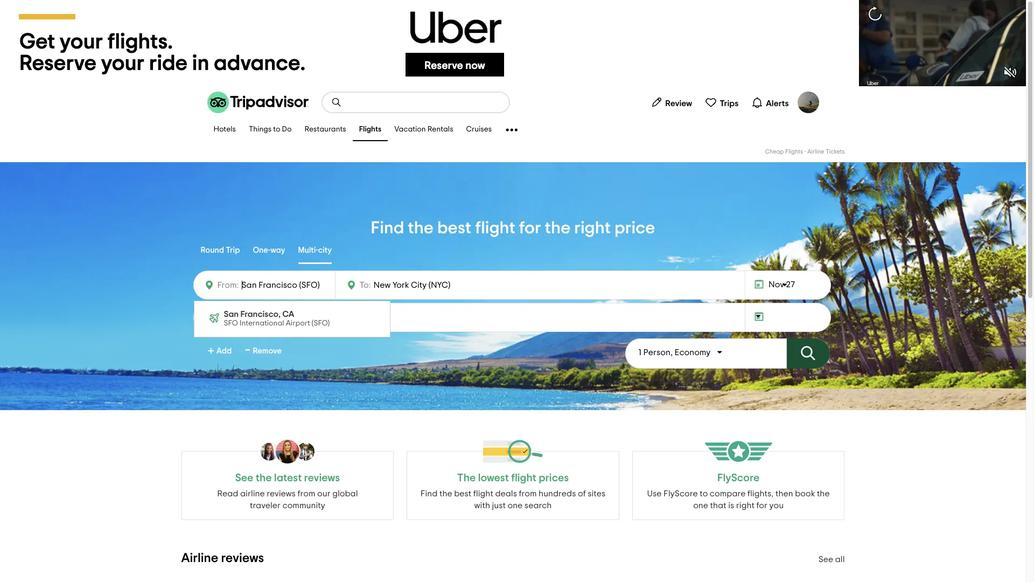 Task type: describe. For each thing, give the bounding box(es) containing it.
2 horizontal spatial reviews
[[304, 473, 340, 483]]

use
[[648, 489, 662, 498]]

remove
[[253, 347, 282, 355]]

27
[[787, 280, 795, 289]]

things to do link
[[242, 119, 298, 141]]

economy
[[675, 348, 711, 357]]

international
[[240, 320, 284, 327]]

read airline reviews from our global traveler community
[[217, 489, 358, 510]]

cheap flights - airline tickets
[[766, 149, 845, 155]]

rentals
[[428, 126, 454, 133]]

from:
[[217, 281, 239, 289]]

one-
[[253, 246, 271, 254]]

vacation rentals link
[[388, 119, 460, 141]]

see all link
[[819, 555, 845, 564]]

round trip link
[[201, 238, 240, 264]]

airline reviews link
[[181, 552, 264, 565]]

1
[[639, 348, 642, 357]]

sfo
[[224, 320, 238, 327]]

airport
[[286, 320, 310, 327]]

our
[[317, 489, 331, 498]]

From where? text field
[[215, 310, 309, 325]]

1 vertical spatial to where? text field
[[338, 310, 432, 324]]

hotels link
[[207, 119, 242, 141]]

use flyscore to compare flights, then book the one that is right for you
[[648, 489, 830, 510]]

trips
[[720, 99, 739, 108]]

+
[[208, 344, 215, 358]]

vacation
[[395, 126, 426, 133]]

reviews inside read airline reviews from our global traveler community
[[267, 489, 296, 498]]

0 vertical spatial to
[[273, 126, 281, 133]]

san
[[224, 310, 239, 319]]

add
[[217, 347, 232, 355]]

for you
[[757, 501, 784, 510]]

to inside use flyscore to compare flights, then book the one that is right for you
[[700, 489, 708, 498]]

restaurants
[[305, 126, 346, 133]]

tripadvisor image
[[207, 92, 309, 113]]

review
[[666, 99, 693, 108]]

0 vertical spatial airline
[[808, 149, 825, 155]]

see for see all
[[819, 555, 834, 564]]

trip
[[226, 246, 240, 254]]

flights,
[[748, 489, 774, 498]]

1 horizontal spatial flights
[[786, 149, 804, 155]]

that
[[711, 501, 727, 510]]

0 vertical spatial -
[[805, 149, 807, 155]]

right inside use flyscore to compare flights, then book the one that is right for you
[[737, 501, 755, 510]]

nov
[[769, 280, 785, 289]]

flight for deals
[[474, 489, 494, 498]]

best for deals
[[454, 489, 472, 498]]

global
[[333, 489, 358, 498]]

all
[[836, 555, 845, 564]]

way
[[271, 246, 285, 254]]

multi-
[[298, 246, 318, 254]]

flight for for
[[475, 219, 516, 237]]

airline
[[240, 489, 265, 498]]

lowest
[[478, 473, 509, 483]]

+ add
[[208, 344, 232, 358]]

for
[[519, 219, 542, 237]]

then
[[776, 489, 794, 498]]

deals
[[496, 489, 517, 498]]

one search
[[508, 501, 552, 510]]

francisco,
[[241, 310, 281, 319]]

one
[[694, 501, 709, 510]]

of
[[578, 489, 586, 498]]

alerts
[[767, 99, 789, 108]]

see the latest reviews
[[235, 473, 340, 483]]

- remove
[[245, 342, 282, 359]]

find the best flight deals from hundreds of sites with just one search
[[421, 489, 606, 510]]



Task type: locate. For each thing, give the bounding box(es) containing it.
person
[[644, 348, 671, 357]]

do
[[282, 126, 292, 133]]

2 vertical spatial reviews
[[221, 552, 264, 565]]

restaurants link
[[298, 119, 353, 141]]

is
[[729, 501, 735, 510]]

latest
[[274, 473, 302, 483]]

1 horizontal spatial airline
[[808, 149, 825, 155]]

flights link
[[353, 119, 388, 141]]

find for find the best flight deals from hundreds of sites with just one search
[[421, 489, 438, 498]]

vacation rentals
[[395, 126, 454, 133]]

to:
[[360, 281, 371, 289]]

from up one search
[[519, 489, 537, 498]]

1 vertical spatial best
[[454, 489, 472, 498]]

flights
[[359, 126, 382, 133], [786, 149, 804, 155]]

multi-city
[[298, 246, 332, 254]]

flyscore inside use flyscore to compare flights, then book the one that is right for you
[[664, 489, 698, 498]]

airline reviews
[[181, 552, 264, 565]]

multi-city link
[[298, 238, 332, 264]]

from inside read airline reviews from our global traveler community
[[298, 489, 316, 498]]

None search field
[[323, 93, 509, 112]]

with
[[475, 501, 490, 510]]

profile picture image
[[798, 92, 819, 113]]

the for see the latest reviews
[[256, 473, 272, 483]]

find for find the best flight for the right price
[[371, 219, 404, 237]]

the
[[457, 473, 476, 483]]

0 vertical spatial reviews
[[304, 473, 340, 483]]

things to do
[[249, 126, 292, 133]]

From where? text field
[[239, 278, 329, 293]]

search image
[[331, 97, 342, 108]]

1 horizontal spatial to
[[700, 489, 708, 498]]

1 from from the left
[[298, 489, 316, 498]]

trips link
[[701, 92, 743, 113]]

1 horizontal spatial flyscore
[[718, 473, 760, 483]]

from
[[298, 489, 316, 498], [519, 489, 537, 498]]

the inside find the best flight deals from hundreds of sites with just one search
[[440, 489, 453, 498]]

0 vertical spatial right
[[575, 219, 611, 237]]

1 horizontal spatial from
[[519, 489, 537, 498]]

from left our
[[298, 489, 316, 498]]

airline
[[808, 149, 825, 155], [181, 552, 218, 565]]

cheap
[[766, 149, 784, 155]]

nov 27
[[769, 280, 795, 289]]

see all
[[819, 555, 845, 564]]

1 vertical spatial flyscore
[[664, 489, 698, 498]]

1 vertical spatial -
[[245, 342, 250, 359]]

2 from from the left
[[519, 489, 537, 498]]

right right 'is'
[[737, 501, 755, 510]]

cruises link
[[460, 119, 499, 141]]

flyscore up compare
[[718, 473, 760, 483]]

alerts link
[[748, 92, 794, 113]]

0 vertical spatial find
[[371, 219, 404, 237]]

see left all
[[819, 555, 834, 564]]

- left 'tickets' at right top
[[805, 149, 807, 155]]

flyscore
[[718, 473, 760, 483], [664, 489, 698, 498]]

one-way
[[253, 246, 285, 254]]

review link
[[647, 92, 697, 113]]

see
[[235, 473, 254, 483], [819, 555, 834, 564]]

flight prices
[[512, 473, 569, 483]]

see up airline
[[235, 473, 254, 483]]

0 horizontal spatial to
[[273, 126, 281, 133]]

1 horizontal spatial reviews
[[267, 489, 296, 498]]

flights right cheap
[[786, 149, 804, 155]]

price
[[615, 219, 656, 237]]

right left price
[[575, 219, 611, 237]]

sites
[[588, 489, 606, 498]]

flight
[[475, 219, 516, 237], [474, 489, 494, 498]]

book
[[796, 489, 816, 498]]

(sfo)
[[312, 320, 330, 327]]

1 horizontal spatial see
[[819, 555, 834, 564]]

1 vertical spatial airline
[[181, 552, 218, 565]]

1 vertical spatial reviews
[[267, 489, 296, 498]]

see for see the latest reviews
[[235, 473, 254, 483]]

city
[[318, 246, 332, 254]]

the lowest flight prices
[[457, 473, 569, 483]]

the inside use flyscore to compare flights, then book the one that is right for you
[[818, 489, 830, 498]]

0 vertical spatial flights
[[359, 126, 382, 133]]

1 horizontal spatial find
[[421, 489, 438, 498]]

1 vertical spatial right
[[737, 501, 755, 510]]

0 vertical spatial flyscore
[[718, 473, 760, 483]]

find the best flight for the right price
[[371, 219, 656, 237]]

1 horizontal spatial right
[[737, 501, 755, 510]]

0 vertical spatial see
[[235, 473, 254, 483]]

0 horizontal spatial airline
[[181, 552, 218, 565]]

0 horizontal spatial from
[[298, 489, 316, 498]]

0 horizontal spatial flights
[[359, 126, 382, 133]]

advertisement region
[[0, 0, 1027, 86]]

To where? text field
[[371, 278, 470, 292], [338, 310, 432, 324]]

0 horizontal spatial find
[[371, 219, 404, 237]]

1 vertical spatial flight
[[474, 489, 494, 498]]

-
[[805, 149, 807, 155], [245, 342, 250, 359]]

1 vertical spatial find
[[421, 489, 438, 498]]

round trip
[[201, 246, 240, 254]]

flight up with
[[474, 489, 494, 498]]

best inside find the best flight deals from hundreds of sites with just one search
[[454, 489, 472, 498]]

things
[[249, 126, 272, 133]]

compare
[[710, 489, 746, 498]]

to
[[273, 126, 281, 133], [700, 489, 708, 498]]

best for for
[[438, 219, 472, 237]]

cruises
[[466, 126, 492, 133]]

1 vertical spatial see
[[819, 555, 834, 564]]

san francisco, ca sfo international airport (sfo)
[[224, 310, 330, 327]]

flight inside find the best flight deals from hundreds of sites with just one search
[[474, 489, 494, 498]]

0 horizontal spatial -
[[245, 342, 250, 359]]

0 vertical spatial best
[[438, 219, 472, 237]]

reviews
[[304, 473, 340, 483], [267, 489, 296, 498], [221, 552, 264, 565]]

0 vertical spatial to where? text field
[[371, 278, 470, 292]]

flight left for
[[475, 219, 516, 237]]

,
[[671, 348, 673, 357]]

from inside find the best flight deals from hundreds of sites with just one search
[[519, 489, 537, 498]]

hundreds
[[539, 489, 576, 498]]

1 vertical spatial flights
[[786, 149, 804, 155]]

flights left vacation
[[359, 126, 382, 133]]

0 horizontal spatial reviews
[[221, 552, 264, 565]]

find inside find the best flight deals from hundreds of sites with just one search
[[421, 489, 438, 498]]

1 vertical spatial to
[[700, 489, 708, 498]]

flyscore up one at the bottom right of the page
[[664, 489, 698, 498]]

round
[[201, 246, 224, 254]]

0 horizontal spatial see
[[235, 473, 254, 483]]

0 vertical spatial flight
[[475, 219, 516, 237]]

the for find the best flight for the right price
[[408, 219, 434, 237]]

hotels
[[214, 126, 236, 133]]

1 horizontal spatial -
[[805, 149, 807, 155]]

right
[[575, 219, 611, 237], [737, 501, 755, 510]]

1 person , economy
[[639, 348, 711, 357]]

find
[[371, 219, 404, 237], [421, 489, 438, 498]]

to left do
[[273, 126, 281, 133]]

the for find the best flight deals from hundreds of sites with just one search
[[440, 489, 453, 498]]

just
[[492, 501, 506, 510]]

0 horizontal spatial right
[[575, 219, 611, 237]]

ca
[[283, 310, 294, 319]]

one-way link
[[253, 238, 285, 264]]

read
[[217, 489, 238, 498]]

traveler community
[[250, 501, 325, 510]]

0 horizontal spatial flyscore
[[664, 489, 698, 498]]

to up one at the bottom right of the page
[[700, 489, 708, 498]]

- left remove
[[245, 342, 250, 359]]

tickets
[[826, 149, 845, 155]]



Task type: vqa. For each thing, say whether or not it's contained in the screenshot.
the leftmost 2023
no



